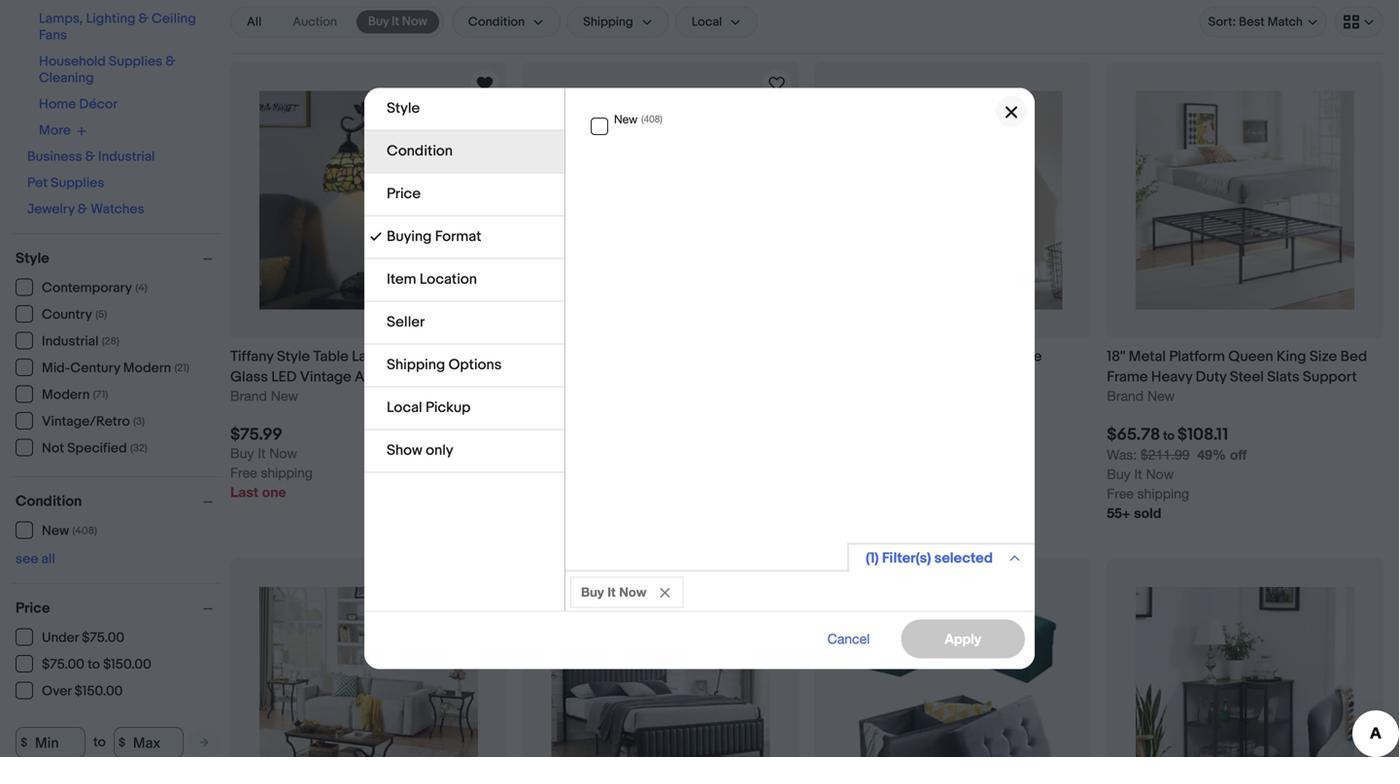 Task type: describe. For each thing, give the bounding box(es) containing it.
see all button
[[16, 551, 55, 568]]

$68.99 text field
[[523, 445, 598, 461]]

under $75.00
[[42, 630, 125, 647]]

(4)
[[135, 282, 147, 295]]

king
[[1277, 348, 1307, 365]]

more
[[39, 122, 71, 139]]

auction
[[293, 14, 337, 29]]

Minimum Value in $ text field
[[16, 727, 86, 757]]

(1) filter(s) selected
[[866, 550, 994, 567]]

item location
[[387, 271, 477, 288]]

off
[[1231, 447, 1248, 463]]

corner storage cabinet floor cabinet storage shelves l-shaped end table w/door image
[[1137, 587, 1355, 757]]

vintage/retro (3)
[[42, 414, 145, 430]]

new for $65.78
[[1148, 388, 1176, 404]]

tiffany style table lamp desk stained glass led vintage art night light decor image
[[259, 91, 478, 310]]

art inside tiffany style table lamp desk stained glass led vintage art night light decor brand new
[[355, 368, 376, 386]]

contemporary
[[42, 280, 132, 297]]

lamp inside 'table lamp desk green shell shape led vintage art bedside night light decor brand new'
[[561, 348, 598, 365]]

buying format tab
[[365, 216, 565, 259]]

frame
[[1108, 368, 1149, 386]]

0 horizontal spatial modern
[[42, 387, 90, 403]]

$65.54 $68.99 buy it now free shipping
[[523, 425, 605, 500]]

style inside tab list
[[387, 100, 420, 117]]

watches
[[91, 201, 144, 218]]

upholstered bed frame twin full queen size metal slats platform with headboard image
[[552, 587, 771, 757]]

it inside the $65.54 $68.99 buy it now free shipping
[[550, 465, 558, 481]]

modern (71)
[[42, 387, 108, 403]]

& left ceiling
[[139, 11, 149, 27]]

new for $65.54
[[563, 388, 591, 404]]

jewelry
[[27, 201, 75, 218]]

under $75.00 link
[[16, 629, 126, 647]]

$ for 'minimum value in $' text field
[[21, 736, 27, 750]]

Maximum Value in $ text field
[[114, 727, 184, 757]]

tab list inside dialog
[[365, 88, 565, 473]]

contemporary (4)
[[42, 280, 147, 297]]

buy inside dialog
[[581, 585, 604, 600]]

new for $75.99
[[271, 388, 298, 404]]

options
[[449, 356, 502, 374]]

table inside tiffany style table lamp desk stained glass led vintage art night light decor brand new
[[313, 348, 349, 365]]

shipping
[[387, 356, 445, 374]]

& down ceiling
[[166, 53, 175, 70]]

lighting
[[86, 11, 136, 27]]

$211.99
[[1141, 447, 1191, 463]]

$75.00 to $150.00
[[42, 657, 151, 673]]

home inside lamps, lighting & ceiling fans household supplies & cleaning home décor
[[39, 96, 76, 113]]

local
[[387, 399, 423, 417]]

$75.00 inside under $75.00 link
[[82, 630, 125, 647]]

& down pet supplies link
[[78, 201, 88, 218]]

style button
[[16, 250, 222, 267]]

not
[[42, 440, 64, 457]]

shipping options
[[387, 356, 502, 374]]

3-piece coffee table & 2  nightstand end table occasional living room set wooden image
[[259, 587, 478, 757]]

workstation
[[815, 389, 895, 406]]

item
[[387, 271, 417, 288]]

(3)
[[133, 416, 145, 428]]

office
[[929, 368, 971, 386]]

table lamp desk green shell shape led vintage art bedside night light decor heading
[[523, 348, 790, 386]]

selected
[[935, 550, 994, 567]]

$65.78
[[1108, 425, 1161, 445]]

dialog containing style
[[0, 0, 1400, 757]]

duty
[[1196, 368, 1227, 386]]

size
[[1310, 348, 1338, 365]]

buying format
[[387, 228, 482, 245]]

w/drawer
[[898, 389, 962, 406]]

filter applied image
[[370, 231, 382, 243]]

0 vertical spatial (408)
[[642, 113, 663, 124]]

table down gaming
[[975, 368, 1010, 386]]

gaming
[[951, 348, 1004, 365]]

0 vertical spatial $150.00
[[103, 657, 151, 673]]

brand for $65.54
[[523, 388, 560, 404]]

corner
[[815, 348, 861, 365]]

buy inside text field
[[368, 14, 389, 29]]

under
[[42, 630, 79, 647]]

0 vertical spatial price
[[387, 185, 421, 203]]

heavy
[[1152, 368, 1193, 386]]

tiffany style table lamp desk stained glass led vintage art night light decor heading
[[230, 348, 496, 386]]

$65.78 to $108.11 was: $211.99 49% off buy it now free shipping 55+ sold
[[1108, 425, 1248, 521]]

$68.99
[[557, 445, 598, 461]]

0 horizontal spatial new (408)
[[42, 523, 97, 540]]

to for $150.00
[[88, 657, 100, 673]]

local pickup
[[387, 399, 471, 417]]

green
[[638, 348, 680, 365]]

(5)
[[95, 309, 107, 321]]

table inside 'table lamp desk green shell shape led vintage art bedside night light decor brand new'
[[523, 348, 558, 365]]

household supplies & cleaning link
[[39, 53, 175, 87]]

2 vertical spatial to
[[93, 734, 106, 751]]

business & industrial pet supplies jewelry & watches
[[27, 149, 155, 218]]

18'' metal platform queen king size bed frame heavy duty steel slats support image
[[1137, 91, 1355, 310]]

supplies inside lamps, lighting & ceiling fans household supplies & cleaning home décor
[[109, 53, 163, 70]]

country (5)
[[42, 307, 107, 323]]

1 vertical spatial condition
[[16, 493, 82, 510]]

decor for $65.54
[[735, 368, 777, 386]]

now inside buy it now text field
[[402, 14, 428, 29]]

it inside $65.78 to $108.11 was: $211.99 49% off buy it now free shipping 55+ sold
[[1135, 466, 1143, 482]]

tiffany style table lamp desk stained glass led vintage art night light decor brand new
[[230, 348, 496, 404]]

30" velvet sofa footstool folding storage ottoman chair footrest stool bench image
[[844, 587, 1063, 757]]

cleaning
[[39, 70, 94, 87]]

Buy It Now selected text field
[[368, 13, 428, 31]]

shipping inside $75.99 buy it now free shipping last one
[[261, 465, 313, 481]]

$75.99 buy it now free shipping last one
[[230, 425, 313, 500]]

pet
[[27, 175, 48, 192]]

led inside 'table lamp desk green shell shape led vintage art bedside night light decor brand new'
[[764, 348, 790, 365]]

location
[[420, 271, 477, 288]]

glass
[[230, 368, 268, 386]]

tiffany
[[230, 348, 274, 365]]

18''
[[1108, 348, 1126, 365]]

49%
[[1198, 447, 1227, 463]]

desk inside corner desk laptop gaming table computer home office table workstation w/drawer
[[865, 348, 899, 365]]

home décor link
[[39, 96, 118, 113]]

auction link
[[281, 10, 349, 34]]

light for $65.54
[[699, 368, 732, 386]]

condition button
[[16, 493, 222, 510]]

18'' metal platform queen king size bed frame heavy duty steel slats support link
[[1108, 346, 1384, 387]]

0 vertical spatial buy it now
[[368, 14, 428, 29]]

slats
[[1268, 368, 1300, 386]]

bedside
[[601, 368, 657, 386]]

free inside the $65.54 $68.99 buy it now free shipping
[[523, 484, 550, 500]]

supplies inside business & industrial pet supplies jewelry & watches
[[51, 175, 104, 192]]

$ for maximum value in $ text field at the bottom of the page
[[119, 736, 125, 750]]

vintage inside 'table lamp desk green shell shape led vintage art bedside night light decor brand new'
[[523, 368, 574, 386]]

décor
[[79, 96, 118, 113]]

ceiling
[[152, 11, 196, 27]]

table right gaming
[[1007, 348, 1043, 365]]

it inside $75.99 buy it now free shipping last one
[[258, 445, 266, 461]]

show only
[[387, 442, 454, 459]]



Task type: vqa. For each thing, say whether or not it's contained in the screenshot.


Task type: locate. For each thing, give the bounding box(es) containing it.
vintage
[[300, 368, 352, 386], [523, 368, 574, 386]]

1 horizontal spatial decor
[[735, 368, 777, 386]]

2 horizontal spatial free
[[1108, 486, 1134, 502]]

$75.00 up $75.00 to $150.00
[[82, 630, 125, 647]]

1 horizontal spatial modern
[[123, 360, 171, 377]]

now
[[402, 14, 428, 29], [269, 445, 297, 461], [562, 465, 590, 481], [1147, 466, 1175, 482], [620, 585, 647, 600]]

(28)
[[102, 335, 119, 348]]

vintage up $65.54
[[523, 368, 574, 386]]

$ down over $150.00 link
[[21, 736, 27, 750]]

1 vertical spatial buy it now
[[581, 585, 647, 600]]

shipping up one
[[261, 465, 313, 481]]

1 horizontal spatial price
[[387, 185, 421, 203]]

0 horizontal spatial decor
[[454, 368, 496, 386]]

(71)
[[93, 389, 108, 402]]

1 horizontal spatial condition
[[387, 142, 453, 160]]

led right glass
[[271, 368, 297, 386]]

1 horizontal spatial supplies
[[109, 53, 163, 70]]

price
[[387, 185, 421, 203], [16, 600, 50, 617]]

1 horizontal spatial art
[[578, 368, 598, 386]]

2 horizontal spatial shipping
[[1138, 486, 1190, 502]]

led
[[764, 348, 790, 365], [271, 368, 297, 386]]

0 horizontal spatial supplies
[[51, 175, 104, 192]]

now inside $75.99 buy it now free shipping last one
[[269, 445, 297, 461]]

desk down seller
[[392, 348, 426, 365]]

(32)
[[130, 442, 148, 455]]

laptop
[[902, 348, 948, 365]]

corner desk laptop gaming table computer home office table workstation w/drawer link
[[815, 346, 1092, 406]]

it
[[392, 14, 399, 29], [258, 445, 266, 461], [550, 465, 558, 481], [1135, 466, 1143, 482], [608, 585, 616, 600]]

night for $75.99
[[379, 368, 415, 386]]

art left shipping at left top
[[355, 368, 376, 386]]

jewelry & watches link
[[27, 201, 144, 218]]

all
[[247, 14, 262, 29]]

brand for $75.99
[[230, 388, 267, 404]]

it down $68.99 text box
[[550, 465, 558, 481]]

$75.00 inside $75.00 to $150.00 link
[[42, 657, 85, 673]]

corner desk laptop gaming table computer home office table workstation w/drawer image
[[844, 91, 1063, 310]]

tab list
[[365, 88, 565, 473]]

it inside text field
[[392, 14, 399, 29]]

1 vertical spatial $75.00
[[42, 657, 85, 673]]

buy inside $75.99 buy it now free shipping last one
[[230, 445, 254, 461]]

0 horizontal spatial free
[[230, 465, 257, 481]]

shape
[[719, 348, 761, 365]]

mid-
[[42, 360, 70, 377]]

1 horizontal spatial brand
[[523, 388, 560, 404]]

free inside $75.99 buy it now free shipping last one
[[230, 465, 257, 481]]

1 lamp from the left
[[352, 348, 388, 365]]

to inside $65.78 to $108.11 was: $211.99 49% off buy it now free shipping 55+ sold
[[1164, 429, 1175, 444]]

brand down frame
[[1108, 388, 1144, 404]]

buy up last on the bottom of the page
[[230, 445, 254, 461]]

light down "shell"
[[699, 368, 732, 386]]

brand inside tiffany style table lamp desk stained glass led vintage art night light decor brand new
[[230, 388, 267, 404]]

condition inside dialog
[[387, 142, 453, 160]]

3 brand from the left
[[1108, 388, 1144, 404]]

now inside dialog
[[620, 585, 647, 600]]

price up under
[[16, 600, 50, 617]]

free up last on the bottom of the page
[[230, 465, 257, 481]]

lamps, lighting & ceiling fans link
[[39, 11, 196, 44]]

0 horizontal spatial led
[[271, 368, 297, 386]]

1 light from the left
[[418, 368, 451, 386]]

buy inside the $65.54 $68.99 buy it now free shipping
[[523, 465, 546, 481]]

55+
[[1108, 505, 1131, 521]]

18'' metal platform queen king size bed frame heavy duty steel slats support heading
[[1108, 348, 1368, 386]]

metal
[[1129, 348, 1167, 365]]

1 horizontal spatial desk
[[601, 348, 635, 365]]

1 brand from the left
[[230, 388, 267, 404]]

0 horizontal spatial vintage
[[300, 368, 352, 386]]

1 horizontal spatial shipping
[[553, 484, 605, 500]]

industrial down the country
[[42, 333, 99, 350]]

lamp
[[352, 348, 388, 365], [561, 348, 598, 365]]

1 horizontal spatial home
[[886, 368, 926, 386]]

0 vertical spatial style
[[387, 100, 420, 117]]

buy it now right the auction
[[368, 14, 428, 29]]

it left remove filter - buying format - buy it now icon
[[608, 585, 616, 600]]

2 horizontal spatial desk
[[865, 348, 899, 365]]

home inside corner desk laptop gaming table computer home office table workstation w/drawer
[[886, 368, 926, 386]]

0 horizontal spatial price
[[16, 600, 50, 617]]

dialog
[[0, 0, 1400, 757]]

condition down not
[[16, 493, 82, 510]]

1 horizontal spatial vintage
[[523, 368, 574, 386]]

buy
[[368, 14, 389, 29], [230, 445, 254, 461], [523, 465, 546, 481], [1108, 466, 1131, 482], [581, 585, 604, 600]]

corner desk laptop gaming table computer home office table workstation w/drawer
[[815, 348, 1043, 406]]

shipping down the $68.99
[[553, 484, 605, 500]]

it up one
[[258, 445, 266, 461]]

modern
[[123, 360, 171, 377], [42, 387, 90, 403]]

vintage right glass
[[300, 368, 352, 386]]

1 vertical spatial (408)
[[72, 525, 97, 538]]

fans
[[39, 27, 67, 44]]

2 decor from the left
[[735, 368, 777, 386]]

to for $108.11
[[1164, 429, 1175, 444]]

format
[[435, 228, 482, 245]]

table right options
[[523, 348, 558, 365]]

buy inside $65.78 to $108.11 was: $211.99 49% off buy it now free shipping 55+ sold
[[1108, 466, 1131, 482]]

18'' metal platform queen king size bed frame heavy duty steel slats support brand new
[[1108, 348, 1368, 404]]

free inside $65.78 to $108.11 was: $211.99 49% off buy it now free shipping 55+ sold
[[1108, 486, 1134, 502]]

watch table lamp desk green shell shape led vintage art bedside night light decor image
[[766, 72, 789, 96]]

to left maximum value in $ text field at the bottom of the page
[[93, 734, 106, 751]]

vintage/retro
[[42, 414, 130, 430]]

$75.00 up over $150.00 link
[[42, 657, 85, 673]]

1 vertical spatial style
[[16, 250, 49, 267]]

1 horizontal spatial night
[[660, 368, 696, 386]]

price up buying
[[387, 185, 421, 203]]

buying
[[387, 228, 432, 245]]

table lamp desk green shell shape led vintage art bedside night light decor brand new
[[523, 348, 790, 404]]

century
[[70, 360, 120, 377]]

night inside 'table lamp desk green shell shape led vintage art bedside night light decor brand new'
[[660, 368, 696, 386]]

1 vertical spatial new (408)
[[42, 523, 97, 540]]

one
[[262, 484, 286, 500]]

light inside 'table lamp desk green shell shape led vintage art bedside night light decor brand new'
[[699, 368, 732, 386]]

1 art from the left
[[355, 368, 376, 386]]

table lamp desk green shell shape led vintage art bedside night light decor link
[[523, 346, 800, 387]]

new inside tiffany style table lamp desk stained glass led vintage art night light decor brand new
[[271, 388, 298, 404]]

0 vertical spatial industrial
[[98, 149, 155, 165]]

0 vertical spatial supplies
[[109, 53, 163, 70]]

supplies down the lamps, lighting & ceiling fans 'link'
[[109, 53, 163, 70]]

shipping
[[261, 465, 313, 481], [553, 484, 605, 500], [1138, 486, 1190, 502]]

tiffany style table lamp desk stained glass led vintage art night light decor link
[[230, 346, 507, 387]]

0 vertical spatial new (408)
[[614, 112, 663, 126]]

to down under $75.00
[[88, 657, 100, 673]]

buy down $68.99 text box
[[523, 465, 546, 481]]

0 horizontal spatial night
[[379, 368, 415, 386]]

more button
[[39, 122, 86, 139]]

queen
[[1229, 348, 1274, 365]]

lamps,
[[39, 11, 83, 27]]

0 vertical spatial modern
[[123, 360, 171, 377]]

1 vertical spatial price
[[16, 600, 50, 617]]

specified
[[67, 440, 127, 457]]

buy it now inside dialog
[[581, 585, 647, 600]]

0 horizontal spatial $
[[21, 736, 27, 750]]

bed
[[1341, 348, 1368, 365]]

it down was:
[[1135, 466, 1143, 482]]

1 night from the left
[[379, 368, 415, 386]]

you are watching this item, click to unwatch image
[[473, 72, 497, 96]]

1 vintage from the left
[[300, 368, 352, 386]]

modern down mid-
[[42, 387, 90, 403]]

None text field
[[1108, 447, 1191, 463]]

1 horizontal spatial lamp
[[561, 348, 598, 365]]

desk up bedside
[[601, 348, 635, 365]]

$150.00 down under $75.00
[[103, 657, 151, 673]]

new inside 'table lamp desk green shell shape led vintage art bedside night light decor brand new'
[[563, 388, 591, 404]]

brand inside 18'' metal platform queen king size bed frame heavy duty steel slats support brand new
[[1108, 388, 1144, 404]]

free down $68.99 text box
[[523, 484, 550, 500]]

decor down "stained"
[[454, 368, 496, 386]]

night inside tiffany style table lamp desk stained glass led vintage art night light decor brand new
[[379, 368, 415, 386]]

2 vertical spatial style
[[277, 348, 310, 365]]

to
[[1164, 429, 1175, 444], [88, 657, 100, 673], [93, 734, 106, 751]]

decor inside tiffany style table lamp desk stained glass led vintage art night light decor brand new
[[454, 368, 496, 386]]

brand up $65.54
[[523, 388, 560, 404]]

buy it now link
[[357, 10, 439, 34]]

was:
[[1108, 447, 1138, 463]]

1 vertical spatial to
[[88, 657, 100, 673]]

lamps, lighting & ceiling fans household supplies & cleaning home décor
[[39, 11, 196, 113]]

computer
[[815, 368, 883, 386]]

brand down glass
[[230, 388, 267, 404]]

(408)
[[642, 113, 663, 124], [72, 525, 97, 538]]

1 horizontal spatial free
[[523, 484, 550, 500]]

1 $ from the left
[[21, 736, 27, 750]]

remove filter - buying format - buy it now image
[[661, 588, 670, 598]]

1 desk from the left
[[392, 348, 426, 365]]

$
[[21, 736, 27, 750], [119, 736, 125, 750]]

apply button
[[902, 620, 1026, 659]]

2 horizontal spatial brand
[[1108, 388, 1144, 404]]

1 vertical spatial led
[[271, 368, 297, 386]]

night down "green"
[[660, 368, 696, 386]]

0 horizontal spatial style
[[16, 250, 49, 267]]

art left bedside
[[578, 368, 598, 386]]

2 horizontal spatial style
[[387, 100, 420, 117]]

light inside tiffany style table lamp desk stained glass led vintage art night light decor brand new
[[418, 368, 451, 386]]

2 night from the left
[[660, 368, 696, 386]]

now inside the $65.54 $68.99 buy it now free shipping
[[562, 465, 590, 481]]

over $150.00
[[42, 683, 123, 700]]

buy it now left remove filter - buying format - buy it now icon
[[581, 585, 647, 600]]

none text field containing was:
[[1108, 447, 1191, 463]]

lamp left "green"
[[561, 348, 598, 365]]

0 vertical spatial home
[[39, 96, 76, 113]]

(1)
[[866, 550, 879, 567]]

0 horizontal spatial shipping
[[261, 465, 313, 481]]

steel
[[1231, 368, 1265, 386]]

led right shape
[[764, 348, 790, 365]]

table lamp desk green shell shape led vintage art bedside night light decor image
[[552, 91, 771, 310]]

(1) filter(s) selected button
[[848, 543, 1035, 572]]

0 horizontal spatial lamp
[[352, 348, 388, 365]]

2 light from the left
[[699, 368, 732, 386]]

free up 55+ at the bottom right of page
[[1108, 486, 1134, 502]]

vintage inside tiffany style table lamp desk stained glass led vintage art night light decor brand new
[[300, 368, 352, 386]]

desk inside 'table lamp desk green shell shape led vintage art bedside night light decor brand new'
[[601, 348, 635, 365]]

1 horizontal spatial $
[[119, 736, 125, 750]]

condition up buying
[[387, 142, 453, 160]]

1 horizontal spatial buy it now
[[581, 585, 647, 600]]

$65.54
[[523, 425, 577, 445]]

to up $211.99
[[1164, 429, 1175, 444]]

led inside tiffany style table lamp desk stained glass led vintage art night light decor brand new
[[271, 368, 297, 386]]

0 horizontal spatial buy it now
[[368, 14, 428, 29]]

new (408) inside dialog
[[614, 112, 663, 126]]

light for $75.99
[[418, 368, 451, 386]]

household
[[39, 53, 106, 70]]

style
[[387, 100, 420, 117], [16, 250, 49, 267], [277, 348, 310, 365]]

1 decor from the left
[[454, 368, 496, 386]]

not specified (32)
[[42, 440, 148, 457]]

corner desk laptop gaming table computer home office table workstation w/drawer heading
[[815, 348, 1043, 406]]

all
[[41, 551, 55, 568]]

cancel button
[[806, 620, 892, 659]]

pet supplies link
[[27, 175, 104, 192]]

last
[[230, 484, 258, 500]]

2 vintage from the left
[[523, 368, 574, 386]]

& right business
[[85, 149, 95, 165]]

$150.00
[[103, 657, 151, 673], [75, 683, 123, 700]]

decor inside 'table lamp desk green shell shape led vintage art bedside night light decor brand new'
[[735, 368, 777, 386]]

over $150.00 link
[[16, 682, 124, 700]]

decor down shape
[[735, 368, 777, 386]]

art inside 'table lamp desk green shell shape led vintage art bedside night light decor brand new'
[[578, 368, 598, 386]]

0 horizontal spatial home
[[39, 96, 76, 113]]

now inside $65.78 to $108.11 was: $211.99 49% off buy it now free shipping 55+ sold
[[1147, 466, 1175, 482]]

light down "stained"
[[418, 368, 451, 386]]

price button
[[16, 600, 222, 617]]

1 vertical spatial modern
[[42, 387, 90, 403]]

$150.00 down $75.00 to $150.00
[[75, 683, 123, 700]]

1 vertical spatial supplies
[[51, 175, 104, 192]]

business & industrial link
[[27, 149, 155, 165]]

2 brand from the left
[[523, 388, 560, 404]]

0 horizontal spatial art
[[355, 368, 376, 386]]

0 horizontal spatial condition
[[16, 493, 82, 510]]

style down "jewelry"
[[16, 250, 49, 267]]

table right tiffany
[[313, 348, 349, 365]]

night for $65.54
[[660, 368, 696, 386]]

decor for $75.99
[[454, 368, 496, 386]]

1 horizontal spatial new (408)
[[614, 112, 663, 126]]

modern left (21) at the top left
[[123, 360, 171, 377]]

home up the more
[[39, 96, 76, 113]]

business
[[27, 149, 82, 165]]

industrial (28)
[[42, 333, 119, 350]]

home down laptop
[[886, 368, 926, 386]]

2 desk from the left
[[601, 348, 635, 365]]

1 vertical spatial $150.00
[[75, 683, 123, 700]]

0 vertical spatial to
[[1164, 429, 1175, 444]]

lamp down seller
[[352, 348, 388, 365]]

supplies up jewelry & watches 'link'
[[51, 175, 104, 192]]

industrial up watches
[[98, 149, 155, 165]]

night up the 'local'
[[379, 368, 415, 386]]

style down the buy it now link
[[387, 100, 420, 117]]

tab list containing style
[[365, 88, 565, 473]]

$108.11
[[1178, 425, 1229, 445]]

brand inside 'table lamp desk green shell shape led vintage art bedside night light decor brand new'
[[523, 388, 560, 404]]

1 horizontal spatial led
[[764, 348, 790, 365]]

shipping inside $65.78 to $108.11 was: $211.99 49% off buy it now free shipping 55+ sold
[[1138, 486, 1190, 502]]

$ down over $150.00
[[119, 736, 125, 750]]

stained
[[429, 348, 480, 365]]

buy down was:
[[1108, 466, 1131, 482]]

new inside 18'' metal platform queen king size bed frame heavy duty steel slats support brand new
[[1148, 388, 1176, 404]]

style inside tiffany style table lamp desk stained glass led vintage art night light decor brand new
[[277, 348, 310, 365]]

0 vertical spatial led
[[764, 348, 790, 365]]

0 horizontal spatial (408)
[[72, 525, 97, 538]]

supplies
[[109, 53, 163, 70], [51, 175, 104, 192]]

1 vertical spatial industrial
[[42, 333, 99, 350]]

0 horizontal spatial desk
[[392, 348, 426, 365]]

support
[[1304, 368, 1358, 386]]

see all
[[16, 551, 55, 568]]

desk up computer
[[865, 348, 899, 365]]

3 desk from the left
[[865, 348, 899, 365]]

lamp inside tiffany style table lamp desk stained glass led vintage art night light decor brand new
[[352, 348, 388, 365]]

desk inside tiffany style table lamp desk stained glass led vintage art night light decor brand new
[[392, 348, 426, 365]]

buy left remove filter - buying format - buy it now icon
[[581, 585, 604, 600]]

1 horizontal spatial style
[[277, 348, 310, 365]]

shipping inside the $65.54 $68.99 buy it now free shipping
[[553, 484, 605, 500]]

brand
[[230, 388, 267, 404], [523, 388, 560, 404], [1108, 388, 1144, 404]]

0 vertical spatial condition
[[387, 142, 453, 160]]

buy right the auction
[[368, 14, 389, 29]]

0 horizontal spatial light
[[418, 368, 451, 386]]

it right the auction
[[392, 14, 399, 29]]

2 lamp from the left
[[561, 348, 598, 365]]

0 horizontal spatial brand
[[230, 388, 267, 404]]

1 vertical spatial home
[[886, 368, 926, 386]]

style right tiffany
[[277, 348, 310, 365]]

shipping up sold
[[1138, 486, 1190, 502]]

2 art from the left
[[578, 368, 598, 386]]

1 horizontal spatial light
[[699, 368, 732, 386]]

2 $ from the left
[[119, 736, 125, 750]]

0 vertical spatial $75.00
[[82, 630, 125, 647]]

only
[[426, 442, 454, 459]]

industrial inside business & industrial pet supplies jewelry & watches
[[98, 149, 155, 165]]

shell
[[684, 348, 716, 365]]

1 horizontal spatial (408)
[[642, 113, 663, 124]]



